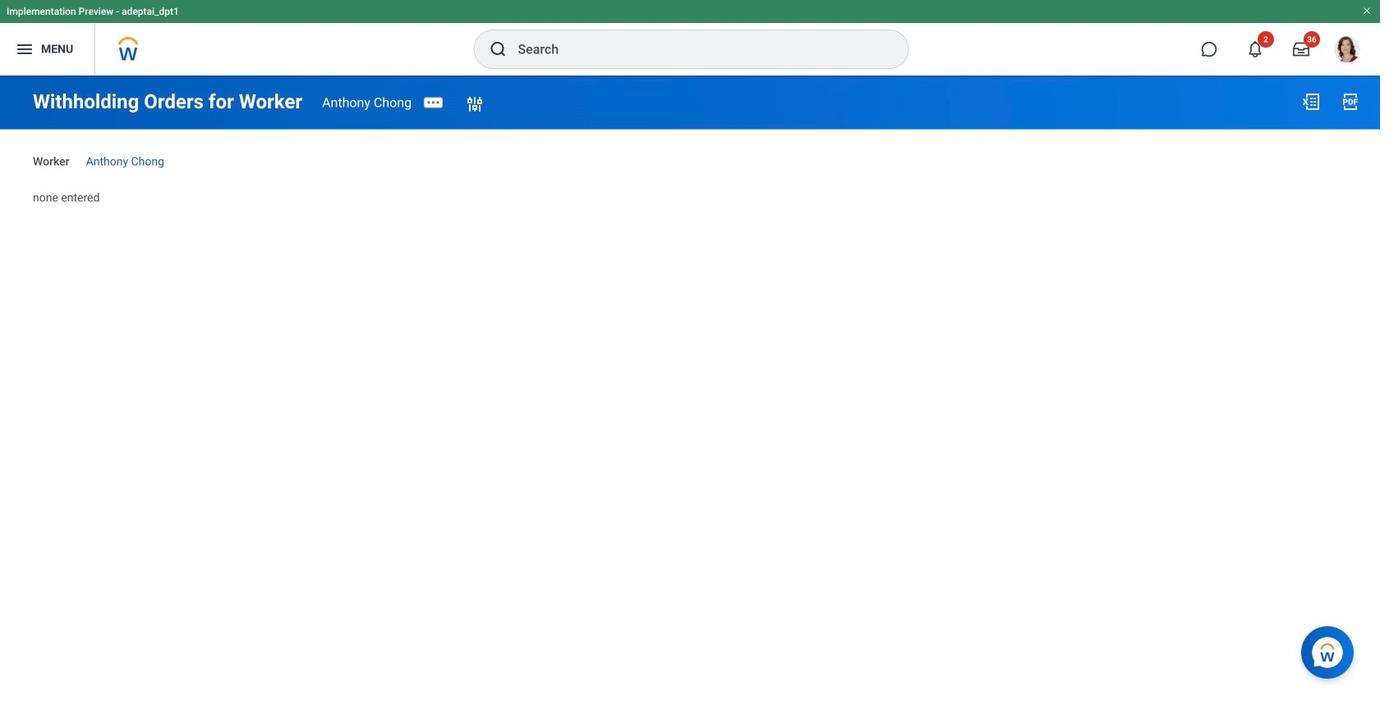 Task type: locate. For each thing, give the bounding box(es) containing it.
notifications large image
[[1247, 41, 1263, 58]]

export to excel image
[[1301, 92, 1321, 112]]

banner
[[0, 0, 1380, 76]]

main content
[[0, 76, 1380, 220]]

change selection image
[[465, 94, 485, 114]]



Task type: describe. For each thing, give the bounding box(es) containing it.
inbox large image
[[1293, 41, 1309, 58]]

search image
[[488, 39, 508, 59]]

justify image
[[15, 39, 35, 59]]

profile logan mcneil image
[[1334, 36, 1360, 66]]

view printable version (pdf) image
[[1341, 92, 1360, 112]]

close environment banner image
[[1362, 6, 1372, 16]]

Search Workday  search field
[[518, 31, 874, 67]]



Task type: vqa. For each thing, say whether or not it's contained in the screenshot.
VIEW PRINTABLE VERSION (PDF) icon
yes



